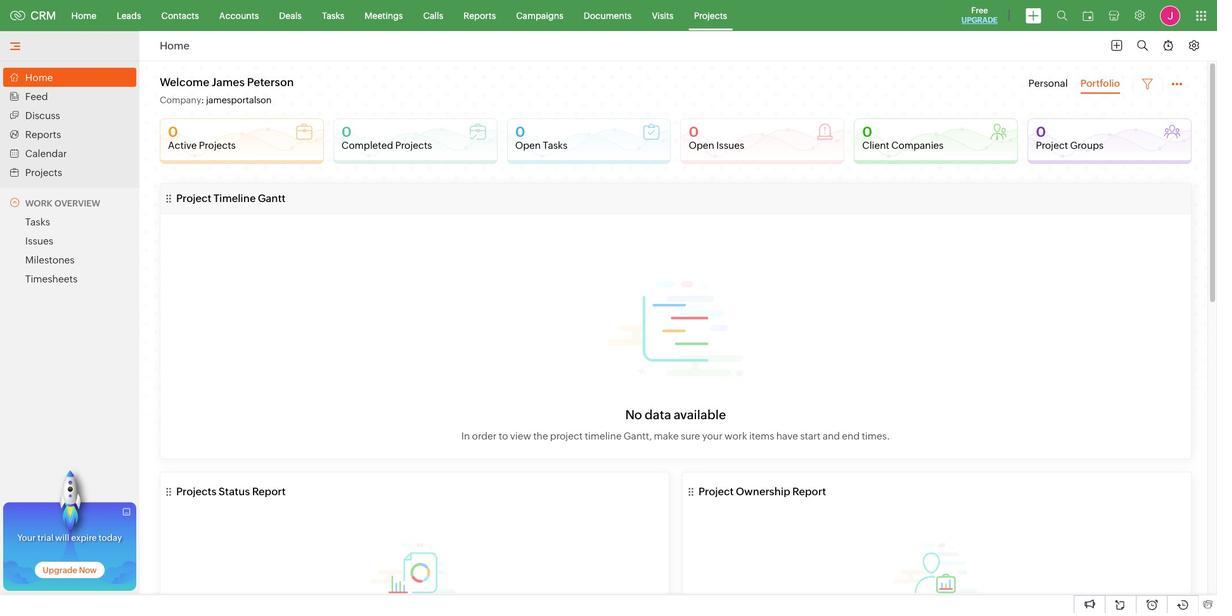 Task type: locate. For each thing, give the bounding box(es) containing it.
reports link
[[454, 0, 506, 31]]

search image
[[1057, 10, 1068, 21]]

search element
[[1050, 0, 1076, 31]]

projects
[[694, 10, 728, 21]]

visits
[[652, 10, 674, 21]]

calls
[[424, 10, 444, 21]]

documents
[[584, 10, 632, 21]]

upgrade
[[962, 16, 998, 25]]

free upgrade
[[962, 6, 998, 25]]

create menu image
[[1026, 8, 1042, 23]]

home link
[[61, 0, 107, 31]]

campaigns
[[516, 10, 564, 21]]

visits link
[[642, 0, 684, 31]]

free
[[972, 6, 988, 15]]

accounts
[[219, 10, 259, 21]]

leads link
[[107, 0, 151, 31]]

calls link
[[413, 0, 454, 31]]

contacts
[[161, 10, 199, 21]]

tasks link
[[312, 0, 355, 31]]

documents link
[[574, 0, 642, 31]]



Task type: describe. For each thing, give the bounding box(es) containing it.
projects link
[[684, 0, 738, 31]]

leads
[[117, 10, 141, 21]]

tasks
[[322, 10, 345, 21]]

calendar image
[[1083, 10, 1094, 21]]

home
[[71, 10, 96, 21]]

meetings
[[365, 10, 403, 21]]

reports
[[464, 10, 496, 21]]

deals link
[[269, 0, 312, 31]]

deals
[[279, 10, 302, 21]]

profile image
[[1161, 5, 1181, 26]]

meetings link
[[355, 0, 413, 31]]

create menu element
[[1019, 0, 1050, 31]]

profile element
[[1153, 0, 1189, 31]]

contacts link
[[151, 0, 209, 31]]

crm
[[30, 9, 56, 22]]

campaigns link
[[506, 0, 574, 31]]

accounts link
[[209, 0, 269, 31]]

crm link
[[10, 9, 56, 22]]



Task type: vqa. For each thing, say whether or not it's contained in the screenshot.
Tasks
yes



